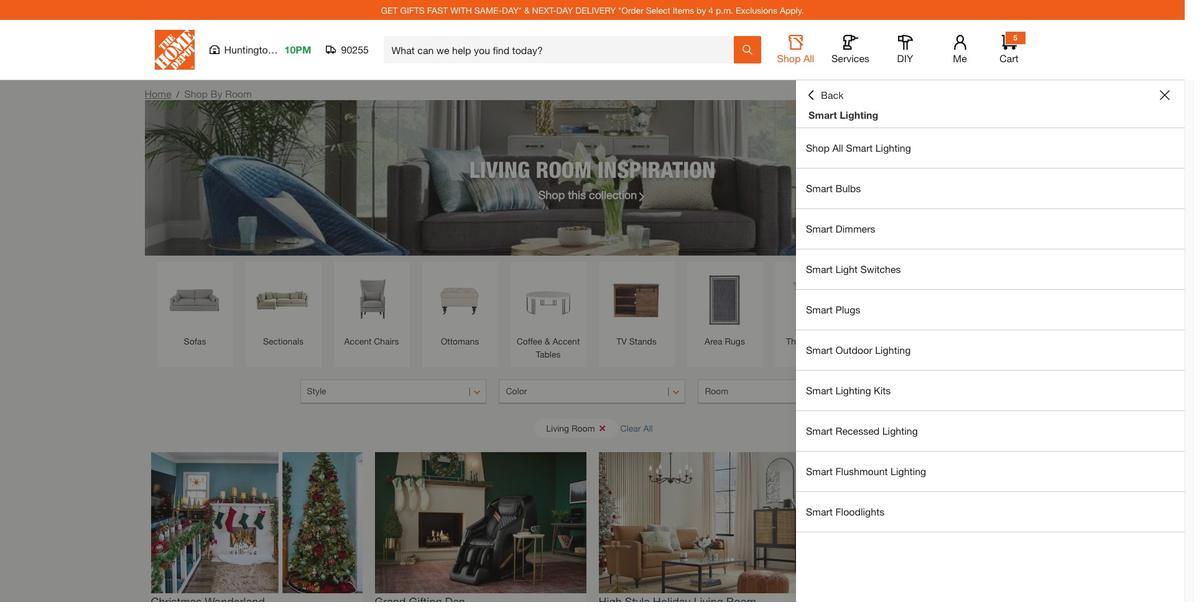 Task type: locate. For each thing, give the bounding box(es) containing it.
get gifts fast with same-day* & next-day delivery *order select items by 4 p.m. exclusions apply.
[[381, 5, 804, 15]]

coffee & accent tables image
[[517, 268, 580, 332]]

smart
[[809, 109, 837, 121], [846, 142, 873, 154], [806, 182, 833, 194], [806, 223, 833, 235], [806, 263, 833, 275], [806, 304, 833, 315], [806, 344, 833, 356], [806, 385, 833, 396], [806, 425, 833, 437], [806, 465, 833, 477], [806, 506, 833, 518]]

day
[[557, 5, 573, 15]]

& up tables
[[545, 336, 550, 347]]

throw for throw blankets
[[872, 336, 896, 347]]

1 vertical spatial all
[[833, 142, 844, 154]]

gifts
[[400, 5, 425, 15]]

2 vertical spatial all
[[644, 423, 653, 433]]

throw left pillows
[[786, 336, 811, 347]]

all
[[804, 52, 815, 64], [833, 142, 844, 154], [644, 423, 653, 433]]

lighting right recessed
[[883, 425, 918, 437]]

1 horizontal spatial &
[[545, 336, 550, 347]]

smart inside "link"
[[806, 385, 833, 396]]

0 horizontal spatial &
[[524, 5, 530, 15]]

smart for smart recessed lighting
[[806, 425, 833, 437]]

lighting right the flushmount
[[891, 465, 927, 477]]

/
[[176, 89, 179, 100]]

living inside 'button'
[[546, 423, 569, 433]]

1 vertical spatial living
[[546, 423, 569, 433]]

room inside the living room 'button'
[[572, 423, 595, 433]]

accent
[[344, 336, 372, 347], [553, 336, 580, 347]]

menu containing shop all smart lighting
[[796, 128, 1185, 533]]

bulbs
[[836, 182, 861, 194]]

dimmers
[[836, 223, 876, 235]]

throw for throw pillows
[[786, 336, 811, 347]]

smart down back button
[[809, 109, 837, 121]]

throw
[[786, 336, 811, 347], [872, 336, 896, 347]]

living
[[470, 156, 530, 183], [546, 423, 569, 433]]

smart left bulbs
[[806, 182, 833, 194]]

diy button
[[886, 35, 925, 65]]

switches
[[861, 263, 901, 275]]

smart left plugs on the bottom right of page
[[806, 304, 833, 315]]

lighting up shop all smart lighting
[[840, 109, 879, 121]]

throw left blankets
[[872, 336, 896, 347]]

sofas image
[[163, 268, 227, 332]]

throw pillows link
[[782, 268, 845, 348]]

lighting inside smart flushmount lighting link
[[891, 465, 927, 477]]

smart outdoor lighting link
[[796, 330, 1185, 370]]

1 accent from the left
[[344, 336, 372, 347]]

tables
[[536, 349, 561, 360]]

all down smart lighting
[[833, 142, 844, 154]]

throw pillows
[[786, 336, 840, 347]]

lighting right the outdoor
[[875, 344, 911, 356]]

1 horizontal spatial living
[[546, 423, 569, 433]]

smart left floodlights
[[806, 506, 833, 518]]

ottomans image
[[428, 268, 492, 332]]

3 stretchy image image from the left
[[599, 452, 810, 593]]

menu
[[796, 128, 1185, 533]]

0 horizontal spatial accent
[[344, 336, 372, 347]]

&
[[524, 5, 530, 15], [545, 336, 550, 347]]

1 throw from the left
[[786, 336, 811, 347]]

sofas
[[184, 336, 206, 347]]

shop inside shop all button
[[777, 52, 801, 64]]

& right day*
[[524, 5, 530, 15]]

cart 5
[[1000, 33, 1019, 64]]

room button
[[698, 380, 885, 404]]

shop left this
[[539, 188, 565, 201]]

1 vertical spatial &
[[545, 336, 550, 347]]

tv stands
[[617, 336, 657, 347]]

90255 button
[[326, 44, 369, 56]]

smart floodlights link
[[796, 492, 1185, 532]]

all inside the clear all 'button'
[[644, 423, 653, 433]]

room right by
[[225, 88, 252, 100]]

shop all button
[[776, 35, 816, 65]]

smart lighting kits link
[[796, 371, 1185, 411]]

sectionals
[[263, 336, 304, 347]]

2 horizontal spatial all
[[833, 142, 844, 154]]

smart dimmers link
[[796, 209, 1185, 249]]

0 horizontal spatial living
[[470, 156, 530, 183]]

all for shop all
[[804, 52, 815, 64]]

smart for smart lighting kits
[[806, 385, 833, 396]]

ottomans
[[441, 336, 479, 347]]

sectionals link
[[252, 268, 315, 348]]

smart down throw pillows
[[806, 385, 833, 396]]

smart outdoor lighting
[[806, 344, 911, 356]]

lighting left the kits
[[836, 385, 871, 396]]

all inside shop all smart lighting link
[[833, 142, 844, 154]]

clear all button
[[621, 417, 653, 440]]

accent inside coffee & accent tables
[[553, 336, 580, 347]]

smart plugs link
[[796, 290, 1185, 330]]

huntington park
[[224, 44, 297, 55]]

outdoor
[[836, 344, 873, 356]]

color button
[[499, 380, 686, 404]]

shop inside shop all smart lighting link
[[806, 142, 830, 154]]

room
[[225, 88, 252, 100], [536, 156, 592, 183], [705, 386, 729, 396], [572, 423, 595, 433]]

all right clear
[[644, 423, 653, 433]]

lighting
[[840, 109, 879, 121], [876, 142, 911, 154], [875, 344, 911, 356], [836, 385, 871, 396], [883, 425, 918, 437], [891, 465, 927, 477]]

living for living room
[[546, 423, 569, 433]]

clear
[[621, 423, 641, 433]]

coffee & accent tables
[[517, 336, 580, 360]]

accent inside accent chairs "link"
[[344, 336, 372, 347]]

smart for smart flushmount lighting
[[806, 465, 833, 477]]

shop for shop all smart lighting
[[806, 142, 830, 154]]

4 stretchy image image from the left
[[823, 452, 1034, 593]]

home link
[[145, 88, 171, 100]]

accent up tables
[[553, 336, 580, 347]]

lighting inside smart lighting kits "link"
[[836, 385, 871, 396]]

1 stretchy image image from the left
[[151, 452, 362, 593]]

shop down smart lighting
[[806, 142, 830, 154]]

1 horizontal spatial all
[[804, 52, 815, 64]]

me
[[953, 52, 967, 64]]

all up back button
[[804, 52, 815, 64]]

all inside shop all button
[[804, 52, 815, 64]]

2 throw from the left
[[872, 336, 896, 347]]

0 horizontal spatial throw
[[786, 336, 811, 347]]

0 vertical spatial all
[[804, 52, 815, 64]]

shop down "apply."
[[777, 52, 801, 64]]

smart left the outdoor
[[806, 344, 833, 356]]

0 vertical spatial living
[[470, 156, 530, 183]]

shop
[[777, 52, 801, 64], [184, 88, 208, 100], [806, 142, 830, 154], [539, 188, 565, 201]]

smart left light
[[806, 263, 833, 275]]

stretchy image image
[[151, 452, 362, 593], [375, 452, 586, 593], [599, 452, 810, 593], [823, 452, 1034, 593]]

area rugs image
[[693, 268, 757, 332]]

same-
[[475, 5, 502, 15]]

room down color button
[[572, 423, 595, 433]]

smart left the flushmount
[[806, 465, 833, 477]]

smart left dimmers
[[806, 223, 833, 235]]

tv
[[617, 336, 627, 347]]

accent left chairs
[[344, 336, 372, 347]]

1 horizontal spatial throw
[[872, 336, 896, 347]]

2 accent from the left
[[553, 336, 580, 347]]

0 horizontal spatial all
[[644, 423, 653, 433]]

lighting down smart lighting
[[876, 142, 911, 154]]

4
[[709, 5, 714, 15]]

color
[[506, 386, 527, 396]]

room down area
[[705, 386, 729, 396]]

1 horizontal spatial accent
[[553, 336, 580, 347]]

shop inside the shop this collection link
[[539, 188, 565, 201]]

lighting inside shop all smart lighting link
[[876, 142, 911, 154]]

collection
[[589, 188, 637, 201]]

plugs
[[836, 304, 861, 315]]

kits
[[874, 385, 891, 396]]

smart left recessed
[[806, 425, 833, 437]]



Task type: describe. For each thing, give the bounding box(es) containing it.
stands
[[629, 336, 657, 347]]

accent chairs link
[[340, 268, 403, 348]]

huntington
[[224, 44, 274, 55]]

5
[[1014, 33, 1018, 42]]

lighting inside smart recessed lighting link
[[883, 425, 918, 437]]

shop this collection
[[539, 188, 637, 201]]

0 vertical spatial &
[[524, 5, 530, 15]]

living room inspiration
[[470, 156, 716, 183]]

select
[[646, 5, 671, 15]]

tv stands image
[[605, 268, 669, 332]]

fast
[[427, 5, 448, 15]]

park
[[276, 44, 297, 55]]

shop all
[[777, 52, 815, 64]]

10pm
[[285, 44, 311, 55]]

by
[[211, 88, 222, 100]]

smart bulbs link
[[796, 169, 1185, 208]]

room up this
[[536, 156, 592, 183]]

smart flushmount lighting
[[806, 465, 927, 477]]

smart dimmers
[[806, 223, 876, 235]]

smart for smart bulbs
[[806, 182, 833, 194]]

sofas link
[[163, 268, 227, 348]]

smart light switches
[[806, 263, 901, 275]]

smart down smart lighting
[[846, 142, 873, 154]]

delivery
[[576, 5, 616, 15]]

with
[[451, 5, 472, 15]]

shop for shop all
[[777, 52, 801, 64]]

inspiration
[[598, 156, 716, 183]]

throw blankets image
[[870, 268, 934, 332]]

smart bulbs
[[806, 182, 861, 194]]

smart for smart plugs
[[806, 304, 833, 315]]

living for living room inspiration
[[470, 156, 530, 183]]

smart for smart outdoor lighting
[[806, 344, 833, 356]]

style button
[[300, 380, 487, 404]]

coffee
[[517, 336, 542, 347]]

& inside coffee & accent tables
[[545, 336, 550, 347]]

area rugs
[[705, 336, 745, 347]]

diy
[[898, 52, 914, 64]]

What can we help you find today? search field
[[392, 37, 733, 63]]

throw blankets link
[[870, 268, 934, 348]]

2 stretchy image image from the left
[[375, 452, 586, 593]]

smart for smart dimmers
[[806, 223, 833, 235]]

home / shop by room
[[145, 88, 252, 100]]

by
[[697, 5, 706, 15]]

shop right /
[[184, 88, 208, 100]]

light
[[836, 263, 858, 275]]

drawer close image
[[1160, 90, 1170, 100]]

smart flushmount lighting link
[[796, 452, 1185, 492]]

shop all smart lighting
[[806, 142, 911, 154]]

smart floodlights
[[806, 506, 885, 518]]

back
[[821, 89, 844, 101]]

p.m.
[[716, 5, 734, 15]]

throw blankets
[[872, 336, 932, 347]]

lighting inside smart outdoor lighting link
[[875, 344, 911, 356]]

get
[[381, 5, 398, 15]]

clear all
[[621, 423, 653, 433]]

shop for shop this collection
[[539, 188, 565, 201]]

smart for smart floodlights
[[806, 506, 833, 518]]

next-
[[532, 5, 557, 15]]

smart lighting kits
[[806, 385, 891, 396]]

cart
[[1000, 52, 1019, 64]]

shop this collection link
[[539, 186, 647, 203]]

smart for smart lighting
[[809, 109, 837, 121]]

me button
[[940, 35, 980, 65]]

style
[[307, 386, 326, 396]]

pillows
[[813, 336, 840, 347]]

smart recessed lighting link
[[796, 411, 1185, 451]]

area
[[705, 336, 723, 347]]

smart light switches link
[[796, 249, 1185, 289]]

rugs
[[725, 336, 745, 347]]

this
[[568, 188, 586, 201]]

ottomans link
[[428, 268, 492, 348]]

curtains & drapes image
[[958, 268, 1022, 332]]

shop all smart lighting link
[[796, 128, 1185, 168]]

living room button
[[534, 419, 619, 438]]

sectionals image
[[252, 268, 315, 332]]

chairs
[[374, 336, 399, 347]]

day*
[[502, 5, 522, 15]]

accent chairs
[[344, 336, 399, 347]]

room inside room 'button'
[[705, 386, 729, 396]]

blankets
[[898, 336, 932, 347]]

items
[[673, 5, 694, 15]]

smart for smart light switches
[[806, 263, 833, 275]]

90255
[[341, 44, 369, 55]]

smart recessed lighting
[[806, 425, 918, 437]]

all for shop all smart lighting
[[833, 142, 844, 154]]

exclusions
[[736, 5, 778, 15]]

accent chairs image
[[340, 268, 403, 332]]

smart plugs
[[806, 304, 861, 315]]

services button
[[831, 35, 871, 65]]

feedback link image
[[1178, 210, 1195, 277]]

smart lighting
[[809, 109, 879, 121]]

*order
[[619, 5, 644, 15]]

apply.
[[780, 5, 804, 15]]

the home depot logo image
[[155, 30, 194, 70]]

living room
[[546, 423, 595, 433]]

throw pillows image
[[782, 268, 845, 332]]

all for clear all
[[644, 423, 653, 433]]

flushmount
[[836, 465, 888, 477]]

area rugs link
[[693, 268, 757, 348]]

back button
[[806, 89, 844, 101]]

coffee & accent tables link
[[517, 268, 580, 361]]

floodlights
[[836, 506, 885, 518]]



Task type: vqa. For each thing, say whether or not it's contained in the screenshot.
Answers
no



